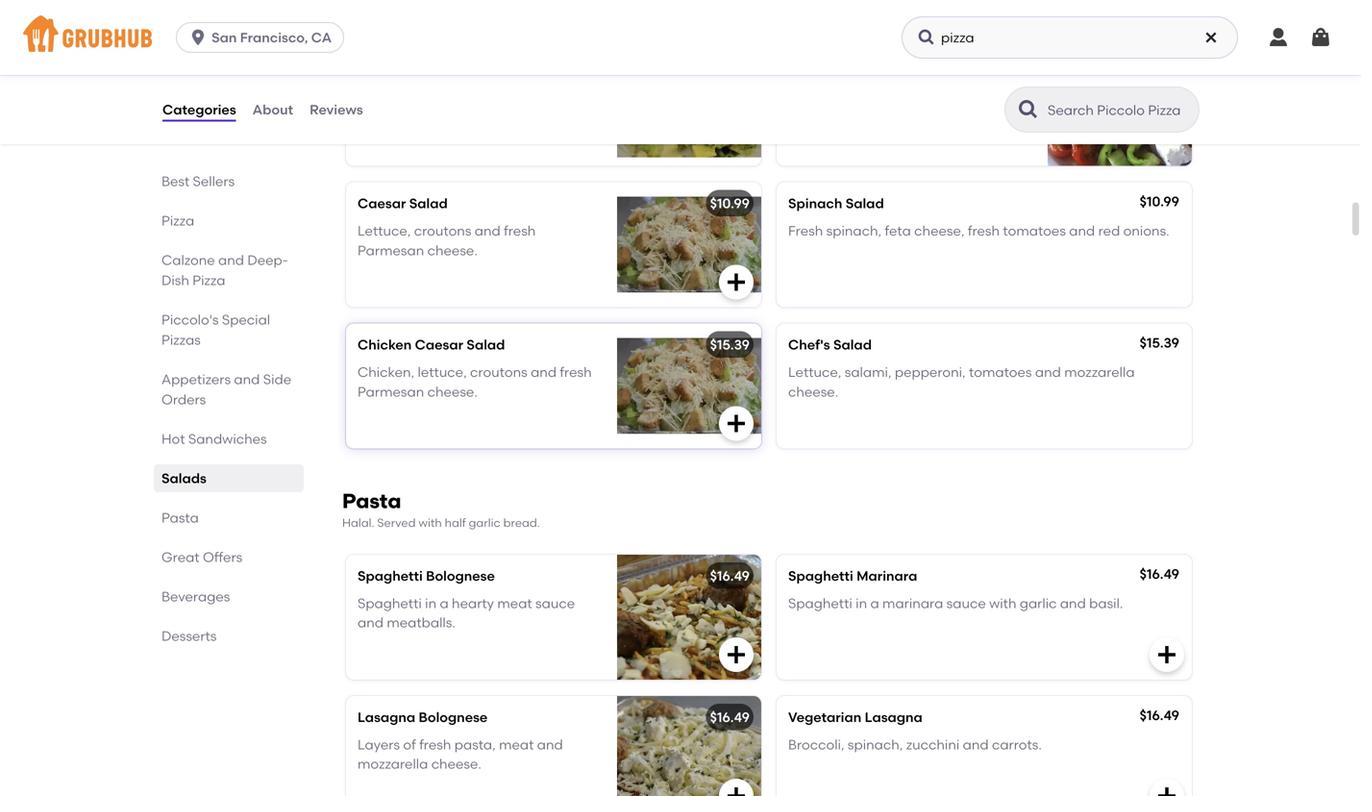 Task type: describe. For each thing, give the bounding box(es) containing it.
parmesan inside lettuce, croutons and fresh parmesan cheese.
[[358, 242, 424, 259]]

croutons inside lettuce, croutons and fresh parmesan cheese.
[[414, 223, 472, 239]]

spaghetti for spaghetti marinara
[[789, 568, 854, 584]]

caesar salad
[[358, 195, 448, 212]]

served
[[377, 516, 416, 530]]

2 sauce from the left
[[947, 595, 986, 612]]

lettuce, for lettuce, olive, and tomatoes.
[[358, 81, 411, 98]]

cheese, for spinach,
[[915, 223, 965, 239]]

svg image inside san francisco, ca button
[[189, 28, 208, 47]]

offers
[[203, 549, 243, 565]]

calzone
[[162, 252, 215, 268]]

a for marinara
[[871, 595, 880, 612]]

categories button
[[162, 75, 237, 144]]

olive,
[[414, 81, 448, 98]]

fresh inside 'layers of fresh pasta, meat and mozzarella cheese.'
[[419, 737, 451, 753]]

pizza inside calzone and deep- dish pizza
[[193, 272, 225, 289]]

vegetarian
[[789, 709, 862, 726]]

appetizers
[[162, 371, 231, 388]]

Search for food, convenience, alcohol... search field
[[902, 16, 1239, 59]]

$10.99 for romaine lettuce, feta cheese, cucumbers, tomatoes and olives.
[[1141, 54, 1181, 70]]

spinach salad
[[789, 195, 884, 212]]

a for hearty
[[440, 595, 449, 612]]

and inside appetizers and side orders
[[234, 371, 260, 388]]

reviews
[[310, 101, 363, 118]]

main navigation navigation
[[0, 0, 1362, 75]]

chicken, lettuce, croutons and fresh parmesan cheese.
[[358, 364, 592, 400]]

1 horizontal spatial $15.39
[[1140, 335, 1180, 351]]

olives.
[[964, 101, 1004, 117]]

0 vertical spatial caesar
[[358, 195, 406, 212]]

tomatoes for fresh
[[1003, 223, 1066, 239]]

orders
[[162, 391, 206, 408]]

2 lasagna from the left
[[865, 709, 923, 726]]

hot sandwiches tab
[[162, 429, 296, 449]]

romaine lettuce, feta cheese, cucumbers, tomatoes and olives.
[[789, 81, 1004, 117]]

francisco,
[[240, 29, 308, 46]]

pizza tab
[[162, 211, 296, 231]]

appetizers and side orders
[[162, 371, 291, 408]]

hot sandwiches
[[162, 431, 267, 447]]

broccoli, spinach, zucchini and carrots.
[[789, 737, 1042, 753]]

marinara
[[857, 568, 918, 584]]

spaghetti marinara
[[789, 568, 918, 584]]

pasta halal. served with half garlic bread.
[[342, 489, 540, 530]]

tomatoes for cucumbers,
[[869, 101, 932, 117]]

sandwiches
[[188, 431, 267, 447]]

about
[[253, 101, 293, 118]]

chicken caesar salad image
[[617, 324, 762, 449]]

about button
[[252, 75, 294, 144]]

pepperoni,
[[895, 364, 966, 380]]

meatballs.
[[387, 615, 456, 631]]

garlic inside pasta halal. served with half garlic bread.
[[469, 516, 501, 530]]

great offers
[[162, 549, 243, 565]]

broccoli,
[[789, 737, 845, 753]]

great offers tab
[[162, 547, 296, 567]]

layers of fresh pasta, meat and mozzarella cheese.
[[358, 737, 563, 772]]

layers
[[358, 737, 400, 753]]

pasta,
[[455, 737, 496, 753]]

sauce inside the spaghetti in a hearty meat sauce and meatballs.
[[536, 595, 575, 612]]

mozzarella inside 'layers of fresh pasta, meat and mozzarella cheese.'
[[358, 756, 428, 772]]

chicken,
[[358, 364, 415, 380]]

meat for sauce
[[498, 595, 532, 612]]

san francisco, ca button
[[176, 22, 352, 53]]

lettuce, olive, and tomatoes. button
[[346, 41, 762, 166]]

pasta for pasta
[[162, 510, 199, 526]]

lettuce, olive, and tomatoes.
[[358, 81, 546, 98]]

best
[[162, 173, 190, 189]]

spaghetti for spaghetti bolognese
[[358, 568, 423, 584]]

$10.99 up onions.
[[1140, 194, 1180, 210]]

beverages tab
[[162, 587, 296, 607]]

pizzas
[[162, 332, 201, 348]]

spinach
[[789, 195, 843, 212]]

in for bolognese
[[425, 595, 437, 612]]

lettuce, salami, pepperoni, tomatoes and mozzarella cheese.
[[789, 364, 1135, 400]]

ca
[[311, 29, 332, 46]]

bolognese for pasta,
[[419, 709, 488, 726]]

piccolo's
[[162, 312, 219, 328]]

parmesan inside chicken, lettuce, croutons and fresh parmesan cheese.
[[358, 384, 424, 400]]

beverages
[[162, 589, 230, 605]]

chicken
[[358, 337, 412, 353]]

and inside button
[[451, 81, 477, 98]]

chicken caesar salad
[[358, 337, 505, 353]]

tomatoes inside the lettuce, salami, pepperoni, tomatoes and mozzarella cheese.
[[969, 364, 1032, 380]]

side
[[263, 371, 291, 388]]

appetizers and side orders tab
[[162, 369, 296, 410]]



Task type: vqa. For each thing, say whether or not it's contained in the screenshot.
Soup image
no



Task type: locate. For each thing, give the bounding box(es) containing it.
croutons inside chicken, lettuce, croutons and fresh parmesan cheese.
[[470, 364, 528, 380]]

bolognese for hearty
[[426, 568, 495, 584]]

bolognese
[[426, 568, 495, 584], [419, 709, 488, 726]]

lettuce, for parmesan
[[418, 364, 467, 380]]

1 horizontal spatial mozzarella
[[1065, 364, 1135, 380]]

meat inside the spaghetti in a hearty meat sauce and meatballs.
[[498, 595, 532, 612]]

feta
[[903, 81, 929, 98], [885, 223, 911, 239]]

and inside calzone and deep- dish pizza
[[218, 252, 244, 268]]

cheese. down the chef's
[[789, 384, 839, 400]]

bolognese up hearty
[[426, 568, 495, 584]]

lasagna up layers at the bottom
[[358, 709, 416, 726]]

spaghetti bolognese image
[[617, 555, 762, 680]]

spinach,
[[827, 223, 882, 239], [848, 737, 903, 753]]

onions.
[[1124, 223, 1170, 239]]

and inside the lettuce, salami, pepperoni, tomatoes and mozzarella cheese.
[[1036, 364, 1062, 380]]

$10.99 up search piccolo pizza search box on the top of page
[[1141, 54, 1181, 70]]

lettuce, inside the lettuce, salami, pepperoni, tomatoes and mozzarella cheese.
[[789, 364, 842, 380]]

1 vertical spatial spinach,
[[848, 737, 903, 753]]

lettuce, inside romaine lettuce, feta cheese, cucumbers, tomatoes and olives.
[[850, 81, 899, 98]]

great
[[162, 549, 200, 565]]

lasagna bolognese
[[358, 709, 488, 726]]

1 horizontal spatial with
[[990, 595, 1017, 612]]

tomatoes left red
[[1003, 223, 1066, 239]]

meat right hearty
[[498, 595, 532, 612]]

fresh spinach, feta cheese, fresh tomatoes and red onions.
[[789, 223, 1170, 239]]

with left 'half'
[[419, 516, 442, 530]]

and inside lettuce, croutons and fresh parmesan cheese.
[[475, 223, 501, 239]]

0 vertical spatial spinach,
[[827, 223, 882, 239]]

spaghetti left marinara
[[789, 568, 854, 584]]

1 horizontal spatial a
[[871, 595, 880, 612]]

croutons down caesar salad
[[414, 223, 472, 239]]

spinach, down vegetarian lasagna
[[848, 737, 903, 753]]

sellers
[[193, 173, 235, 189]]

caesar salad image
[[617, 182, 762, 307]]

salad for spinach salad
[[846, 195, 884, 212]]

halal.
[[342, 516, 375, 530]]

0 vertical spatial garlic
[[469, 516, 501, 530]]

0 vertical spatial croutons
[[414, 223, 472, 239]]

cheese. down pasta,
[[431, 756, 482, 772]]

basil.
[[1090, 595, 1124, 612]]

spaghetti inside the spaghetti in a hearty meat sauce and meatballs.
[[358, 595, 422, 612]]

salad up lettuce, croutons and fresh parmesan cheese.
[[409, 195, 448, 212]]

dish
[[162, 272, 189, 289]]

meat
[[498, 595, 532, 612], [499, 737, 534, 753]]

lettuce,
[[850, 81, 899, 98], [418, 364, 467, 380]]

lettuce,
[[358, 81, 411, 98], [358, 223, 411, 239], [789, 364, 842, 380]]

0 horizontal spatial pasta
[[162, 510, 199, 526]]

spaghetti in a marinara sauce with garlic and basil.
[[789, 595, 1124, 612]]

cheese. inside lettuce, croutons and fresh parmesan cheese.
[[428, 242, 478, 259]]

1 horizontal spatial lettuce,
[[850, 81, 899, 98]]

pasta inside pasta halal. served with half garlic bread.
[[342, 489, 401, 514]]

meat inside 'layers of fresh pasta, meat and mozzarella cheese.'
[[499, 737, 534, 753]]

0 vertical spatial lettuce,
[[358, 81, 411, 98]]

0 vertical spatial parmesan
[[358, 242, 424, 259]]

salami,
[[845, 364, 892, 380]]

pasta for pasta halal. served with half garlic bread.
[[342, 489, 401, 514]]

and inside the spaghetti in a hearty meat sauce and meatballs.
[[358, 615, 384, 631]]

spinach, for salad
[[827, 223, 882, 239]]

hearty
[[452, 595, 494, 612]]

cheese, for lettuce,
[[932, 81, 982, 98]]

dinner salad image
[[617, 41, 762, 166]]

$10.99 left spinach
[[710, 195, 750, 212]]

cheese,
[[932, 81, 982, 98], [915, 223, 965, 239]]

parmesan
[[358, 242, 424, 259], [358, 384, 424, 400]]

pasta up great
[[162, 510, 199, 526]]

categories
[[163, 101, 236, 118]]

bread.
[[504, 516, 540, 530]]

special
[[222, 312, 270, 328]]

marinara
[[883, 595, 944, 612]]

cheese. down the chicken caesar salad
[[428, 384, 478, 400]]

vegetarian lasagna
[[789, 709, 923, 726]]

calzone and deep- dish pizza tab
[[162, 250, 296, 290]]

fresh inside chicken, lettuce, croutons and fresh parmesan cheese.
[[560, 364, 592, 380]]

$10.99 for lettuce, croutons and fresh parmesan cheese.
[[710, 195, 750, 212]]

lettuce, down the chef's
[[789, 364, 842, 380]]

lettuce, inside lettuce, croutons and fresh parmesan cheese.
[[358, 223, 411, 239]]

pizza down best
[[162, 213, 194, 229]]

0 vertical spatial tomatoes
[[869, 101, 932, 117]]

a inside the spaghetti in a hearty meat sauce and meatballs.
[[440, 595, 449, 612]]

1 vertical spatial lettuce,
[[358, 223, 411, 239]]

0 horizontal spatial sauce
[[536, 595, 575, 612]]

salad up salami,
[[834, 337, 872, 353]]

lettuce, inside chicken, lettuce, croutons and fresh parmesan cheese.
[[418, 364, 467, 380]]

1 vertical spatial pizza
[[193, 272, 225, 289]]

fresh
[[504, 223, 536, 239], [968, 223, 1000, 239], [560, 364, 592, 380], [419, 737, 451, 753]]

meat right pasta,
[[499, 737, 534, 753]]

1 vertical spatial caesar
[[415, 337, 464, 353]]

0 vertical spatial bolognese
[[426, 568, 495, 584]]

salads
[[162, 470, 207, 487]]

and inside romaine lettuce, feta cheese, cucumbers, tomatoes and olives.
[[935, 101, 961, 117]]

0 horizontal spatial lasagna
[[358, 709, 416, 726]]

deep-
[[248, 252, 288, 268]]

mozzarella
[[1065, 364, 1135, 380], [358, 756, 428, 772]]

zucchini
[[907, 737, 960, 753]]

spaghetti in a hearty meat sauce and meatballs.
[[358, 595, 575, 631]]

1 vertical spatial lettuce,
[[418, 364, 467, 380]]

pizza down calzone
[[193, 272, 225, 289]]

$15.39
[[1140, 335, 1180, 351], [710, 337, 750, 353]]

lettuce, inside button
[[358, 81, 411, 98]]

1 horizontal spatial caesar
[[415, 337, 464, 353]]

garlic left basil.
[[1020, 595, 1057, 612]]

in up 'meatballs.'
[[425, 595, 437, 612]]

0 vertical spatial cheese,
[[932, 81, 982, 98]]

spaghetti bolognese
[[358, 568, 495, 584]]

svg image
[[1268, 26, 1291, 49], [917, 28, 937, 47], [1204, 30, 1219, 45], [725, 412, 748, 435], [1156, 643, 1179, 667], [725, 785, 748, 796], [1156, 785, 1179, 796]]

1 vertical spatial garlic
[[1020, 595, 1057, 612]]

salad up chicken, lettuce, croutons and fresh parmesan cheese.
[[467, 337, 505, 353]]

1 lasagna from the left
[[358, 709, 416, 726]]

svg image
[[1310, 26, 1333, 49], [189, 28, 208, 47], [725, 271, 748, 294], [725, 643, 748, 667]]

1 vertical spatial mozzarella
[[358, 756, 428, 772]]

tomatoes right pepperoni,
[[969, 364, 1032, 380]]

1 vertical spatial feta
[[885, 223, 911, 239]]

desserts
[[162, 628, 217, 644]]

0 horizontal spatial caesar
[[358, 195, 406, 212]]

pasta up halal.
[[342, 489, 401, 514]]

cheese. inside the lettuce, salami, pepperoni, tomatoes and mozzarella cheese.
[[789, 384, 839, 400]]

red
[[1099, 223, 1121, 239]]

salads tab
[[162, 468, 296, 489]]

lettuce, for tomatoes
[[850, 81, 899, 98]]

lettuce, left olive,
[[358, 81, 411, 98]]

of
[[403, 737, 416, 753]]

0 vertical spatial mozzarella
[[1065, 364, 1135, 380]]

mozzarella inside the lettuce, salami, pepperoni, tomatoes and mozzarella cheese.
[[1065, 364, 1135, 380]]

0 horizontal spatial $15.39
[[710, 337, 750, 353]]

2 vertical spatial tomatoes
[[969, 364, 1032, 380]]

1 vertical spatial parmesan
[[358, 384, 424, 400]]

piccolo's special pizzas tab
[[162, 310, 296, 350]]

lettuce, for lettuce, salami, pepperoni, tomatoes and mozzarella cheese.
[[789, 364, 842, 380]]

0 horizontal spatial in
[[425, 595, 437, 612]]

with inside pasta halal. served with half garlic bread.
[[419, 516, 442, 530]]

cheese, inside romaine lettuce, feta cheese, cucumbers, tomatoes and olives.
[[932, 81, 982, 98]]

spinach, down spinach salad
[[827, 223, 882, 239]]

1 vertical spatial bolognese
[[419, 709, 488, 726]]

with right marinara in the right bottom of the page
[[990, 595, 1017, 612]]

piccolo's special pizzas
[[162, 312, 270, 348]]

reviews button
[[309, 75, 364, 144]]

pizza
[[162, 213, 194, 229], [193, 272, 225, 289]]

a left hearty
[[440, 595, 449, 612]]

spinach, for lasagna
[[848, 737, 903, 753]]

lasagna bolognese image
[[617, 696, 762, 796]]

caesar up chicken, lettuce, croutons and fresh parmesan cheese.
[[415, 337, 464, 353]]

lasagna up broccoli, spinach, zucchini and carrots.
[[865, 709, 923, 726]]

in down spaghetti marinara
[[856, 595, 868, 612]]

0 vertical spatial with
[[419, 516, 442, 530]]

salad for chef's salad
[[834, 337, 872, 353]]

0 horizontal spatial lettuce,
[[418, 364, 467, 380]]

carrots.
[[992, 737, 1042, 753]]

in for marinara
[[856, 595, 868, 612]]

parmesan down chicken,
[[358, 384, 424, 400]]

fresh
[[789, 223, 823, 239]]

croutons down the chicken caesar salad
[[470, 364, 528, 380]]

san francisco, ca
[[212, 29, 332, 46]]

and inside chicken, lettuce, croutons and fresh parmesan cheese.
[[531, 364, 557, 380]]

chef's salad
[[789, 337, 872, 353]]

search icon image
[[1017, 98, 1041, 121]]

cheese. inside 'layers of fresh pasta, meat and mozzarella cheese.'
[[431, 756, 482, 772]]

salad for caesar salad
[[409, 195, 448, 212]]

1 in from the left
[[425, 595, 437, 612]]

salad right spinach
[[846, 195, 884, 212]]

spaghetti for spaghetti in a marinara sauce with garlic and basil.
[[789, 595, 853, 612]]

chef's
[[789, 337, 831, 353]]

romaine
[[789, 81, 847, 98]]

0 vertical spatial feta
[[903, 81, 929, 98]]

cucumbers,
[[789, 101, 866, 117]]

2 vertical spatial lettuce,
[[789, 364, 842, 380]]

1 parmesan from the top
[[358, 242, 424, 259]]

0 vertical spatial pizza
[[162, 213, 194, 229]]

cheese. inside chicken, lettuce, croutons and fresh parmesan cheese.
[[428, 384, 478, 400]]

and
[[451, 81, 477, 98], [935, 101, 961, 117], [475, 223, 501, 239], [1070, 223, 1096, 239], [218, 252, 244, 268], [531, 364, 557, 380], [1036, 364, 1062, 380], [234, 371, 260, 388], [1061, 595, 1087, 612], [358, 615, 384, 631], [537, 737, 563, 753], [963, 737, 989, 753]]

feta for spinach,
[[885, 223, 911, 239]]

1 horizontal spatial in
[[856, 595, 868, 612]]

and inside 'layers of fresh pasta, meat and mozzarella cheese.'
[[537, 737, 563, 753]]

1 vertical spatial cheese,
[[915, 223, 965, 239]]

0 horizontal spatial with
[[419, 516, 442, 530]]

salad
[[409, 195, 448, 212], [846, 195, 884, 212], [467, 337, 505, 353], [834, 337, 872, 353]]

half
[[445, 516, 466, 530]]

1 vertical spatial tomatoes
[[1003, 223, 1066, 239]]

tomatoes inside romaine lettuce, feta cheese, cucumbers, tomatoes and olives.
[[869, 101, 932, 117]]

spaghetti up 'meatballs.'
[[358, 595, 422, 612]]

0 vertical spatial meat
[[498, 595, 532, 612]]

tomatoes
[[869, 101, 932, 117], [1003, 223, 1066, 239], [969, 364, 1032, 380]]

san
[[212, 29, 237, 46]]

croutons
[[414, 223, 472, 239], [470, 364, 528, 380]]

with
[[419, 516, 442, 530], [990, 595, 1017, 612]]

tomatoes right cucumbers,
[[869, 101, 932, 117]]

in
[[425, 595, 437, 612], [856, 595, 868, 612]]

Search Piccolo Pizza search field
[[1046, 101, 1193, 119]]

feta for lettuce,
[[903, 81, 929, 98]]

0 horizontal spatial a
[[440, 595, 449, 612]]

1 a from the left
[[440, 595, 449, 612]]

spaghetti
[[358, 568, 423, 584], [789, 568, 854, 584], [358, 595, 422, 612], [789, 595, 853, 612]]

1 vertical spatial meat
[[499, 737, 534, 753]]

lettuce, down the chicken caesar salad
[[418, 364, 467, 380]]

lettuce, croutons and fresh parmesan cheese.
[[358, 223, 536, 259]]

spaghetti for spaghetti in a hearty meat sauce and meatballs.
[[358, 595, 422, 612]]

sauce right hearty
[[536, 595, 575, 612]]

fresh inside lettuce, croutons and fresh parmesan cheese.
[[504, 223, 536, 239]]

lasagna
[[358, 709, 416, 726], [865, 709, 923, 726]]

2 in from the left
[[856, 595, 868, 612]]

pasta inside tab
[[162, 510, 199, 526]]

2 a from the left
[[871, 595, 880, 612]]

meat for and
[[499, 737, 534, 753]]

1 vertical spatial croutons
[[470, 364, 528, 380]]

caesar
[[358, 195, 406, 212], [415, 337, 464, 353]]

lettuce, down caesar salad
[[358, 223, 411, 239]]

1 vertical spatial with
[[990, 595, 1017, 612]]

pasta tab
[[162, 508, 296, 528]]

best sellers tab
[[162, 171, 296, 191]]

in inside the spaghetti in a hearty meat sauce and meatballs.
[[425, 595, 437, 612]]

1 horizontal spatial pasta
[[342, 489, 401, 514]]

best sellers
[[162, 173, 235, 189]]

cheese.
[[428, 242, 478, 259], [428, 384, 478, 400], [789, 384, 839, 400], [431, 756, 482, 772]]

greek salad image
[[1048, 41, 1192, 166]]

garlic right 'half'
[[469, 516, 501, 530]]

garlic
[[469, 516, 501, 530], [1020, 595, 1057, 612]]

bolognese up pasta,
[[419, 709, 488, 726]]

tomatoes.
[[480, 81, 546, 98]]

cheese. down caesar salad
[[428, 242, 478, 259]]

0 horizontal spatial garlic
[[469, 516, 501, 530]]

sauce right marinara in the right bottom of the page
[[947, 595, 986, 612]]

1 horizontal spatial garlic
[[1020, 595, 1057, 612]]

spaghetti down served
[[358, 568, 423, 584]]

$16.49
[[1140, 566, 1180, 582], [710, 568, 750, 584], [1140, 707, 1180, 724], [710, 709, 750, 726]]

0 vertical spatial lettuce,
[[850, 81, 899, 98]]

spaghetti down spaghetti marinara
[[789, 595, 853, 612]]

a
[[440, 595, 449, 612], [871, 595, 880, 612]]

desserts tab
[[162, 626, 296, 646]]

caesar up lettuce, croutons and fresh parmesan cheese.
[[358, 195, 406, 212]]

a down marinara
[[871, 595, 880, 612]]

lettuce, up cucumbers,
[[850, 81, 899, 98]]

2 parmesan from the top
[[358, 384, 424, 400]]

parmesan down caesar salad
[[358, 242, 424, 259]]

0 horizontal spatial mozzarella
[[358, 756, 428, 772]]

1 sauce from the left
[[536, 595, 575, 612]]

$10.99
[[1141, 54, 1181, 70], [1140, 194, 1180, 210], [710, 195, 750, 212]]

feta inside romaine lettuce, feta cheese, cucumbers, tomatoes and olives.
[[903, 81, 929, 98]]

1 horizontal spatial lasagna
[[865, 709, 923, 726]]

calzone and deep- dish pizza
[[162, 252, 288, 289]]

hot
[[162, 431, 185, 447]]

1 horizontal spatial sauce
[[947, 595, 986, 612]]

lettuce, for lettuce, croutons and fresh parmesan cheese.
[[358, 223, 411, 239]]



